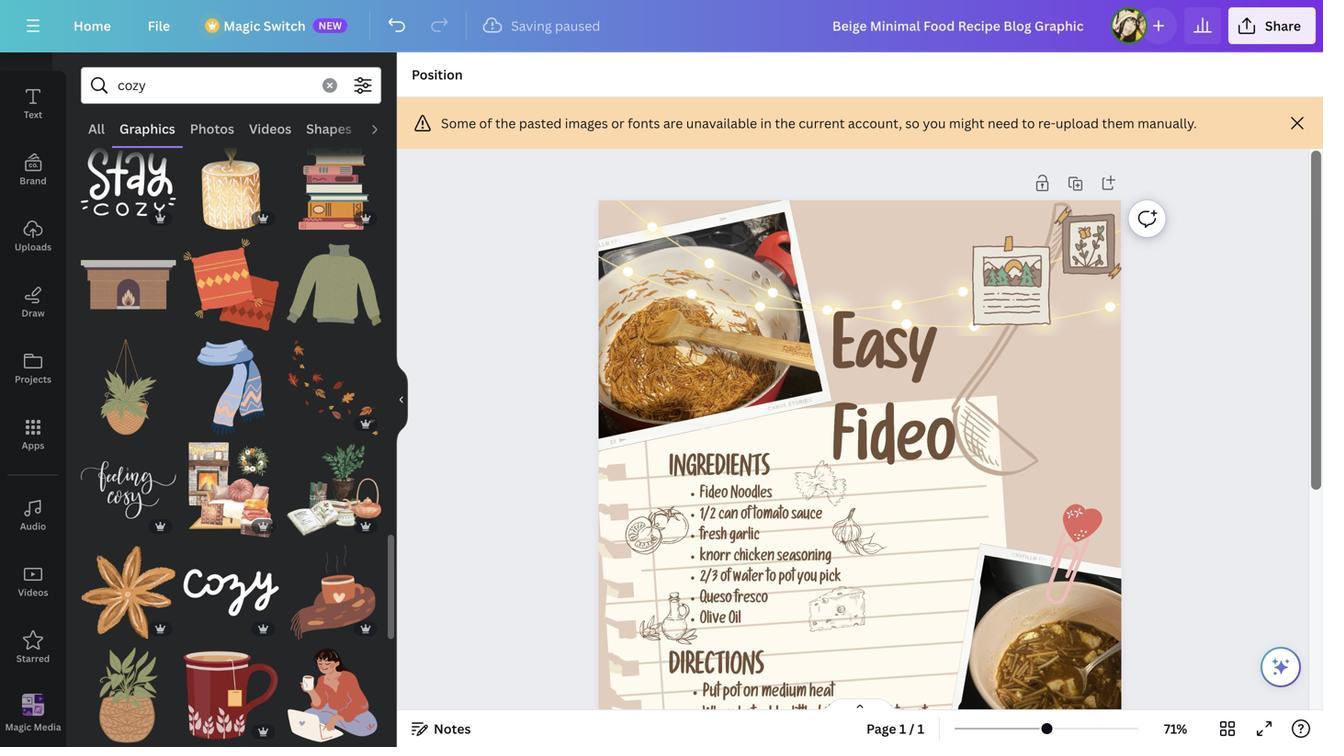 Task type: locate. For each thing, give the bounding box(es) containing it.
1 horizontal spatial you
[[923, 114, 946, 132]]

laddle icon image
[[892, 196, 1180, 498]]

all
[[88, 120, 105, 137]]

directions
[[669, 656, 765, 684]]

need
[[988, 114, 1019, 132]]

0 vertical spatial to
[[1023, 114, 1036, 132]]

of right some
[[480, 114, 492, 132]]

Search elements search field
[[118, 68, 312, 103]]

apps
[[22, 439, 44, 452]]

magic switch
[[224, 17, 306, 34]]

garlic
[[730, 530, 760, 545]]

videos
[[249, 120, 292, 137], [18, 587, 48, 599]]

of right bit
[[835, 709, 846, 726]]

0 horizontal spatial videos button
[[0, 549, 66, 615]]

audio button right 'shapes'
[[359, 111, 411, 146]]

the right in on the top
[[775, 114, 796, 132]]

hot
[[739, 709, 756, 726]]

0 vertical spatial audio button
[[359, 111, 411, 146]]

1 vertical spatial you
[[798, 572, 818, 587]]

1 vertical spatial to
[[767, 572, 777, 587]]

starred
[[16, 653, 50, 665]]

0 horizontal spatial to
[[767, 572, 777, 587]]

page 1 / 1
[[867, 720, 925, 738]]

fonts
[[628, 114, 661, 132]]

0 vertical spatial audio
[[367, 120, 403, 137]]

manually.
[[1138, 114, 1198, 132]]

you right so
[[923, 114, 946, 132]]

to inside put pot on medium heat when hot add a little bit of olive oil to pot
[[896, 709, 907, 726]]

videos button right photos
[[242, 111, 299, 146]]

shapes button
[[299, 111, 359, 146]]

medium
[[762, 686, 807, 703]]

0 vertical spatial videos button
[[242, 111, 299, 146]]

videos right photos button
[[249, 120, 292, 137]]

watercolor orange cozy candle image
[[184, 135, 279, 230]]

queso
[[701, 592, 733, 608]]

magic
[[224, 17, 261, 34], [5, 721, 31, 733]]

fire in fireplace illustration image
[[81, 237, 176, 333]]

audio button down apps
[[0, 483, 66, 549]]

1 horizontal spatial magic
[[224, 17, 261, 34]]

home link
[[59, 7, 126, 44]]

falling leaves cozy autumn charm image
[[286, 340, 382, 435]]

0 horizontal spatial pot
[[724, 686, 741, 703]]

/
[[910, 720, 915, 738]]

olive oil hand drawn image
[[640, 593, 698, 645]]

some
[[441, 114, 476, 132]]

oil
[[880, 709, 893, 726]]

pot down seasoning
[[779, 572, 795, 587]]

1 horizontal spatial videos button
[[242, 111, 299, 146]]

draw
[[22, 307, 45, 320]]

1 horizontal spatial the
[[775, 114, 796, 132]]

0 horizontal spatial you
[[798, 572, 818, 587]]

pick
[[820, 572, 842, 587]]

of
[[480, 114, 492, 132], [741, 509, 751, 525], [721, 572, 731, 587], [835, 709, 846, 726]]

so
[[906, 114, 920, 132]]

notes
[[434, 720, 471, 738]]

current
[[799, 114, 845, 132]]

0 vertical spatial pot
[[779, 572, 795, 587]]

sauce
[[792, 509, 823, 525]]

you
[[923, 114, 946, 132], [798, 572, 818, 587]]

show pages image
[[816, 698, 905, 713]]

0 vertical spatial you
[[923, 114, 946, 132]]

main menu bar
[[0, 0, 1324, 52]]

magic inside main menu bar
[[224, 17, 261, 34]]

fideo
[[833, 416, 957, 484], [701, 488, 729, 504]]

add
[[759, 709, 779, 726]]

1 horizontal spatial 1
[[918, 720, 925, 738]]

pot right oil
[[910, 709, 927, 726]]

to right water
[[767, 572, 777, 587]]

re-
[[1039, 114, 1056, 132]]

apps button
[[0, 402, 66, 468]]

saving paused status
[[475, 15, 610, 37]]

1 right /
[[918, 720, 925, 738]]

elements button
[[0, 5, 66, 71]]

pasted
[[519, 114, 562, 132]]

1 horizontal spatial pot
[[779, 572, 795, 587]]

0 vertical spatial videos
[[249, 120, 292, 137]]

videos button
[[242, 111, 299, 146], [0, 549, 66, 615]]

uploads button
[[0, 203, 66, 269]]

water
[[734, 572, 764, 587]]

group
[[81, 135, 176, 230], [184, 135, 279, 230], [286, 135, 382, 230], [81, 226, 176, 333], [184, 226, 279, 333], [286, 226, 382, 333], [184, 329, 279, 435], [286, 329, 382, 435], [81, 340, 176, 435], [184, 432, 279, 538], [286, 432, 382, 538], [81, 443, 176, 538], [81, 534, 176, 641], [184, 534, 279, 641], [286, 534, 382, 641], [81, 637, 176, 743], [184, 637, 279, 743], [286, 637, 382, 743]]

to right oil
[[896, 709, 907, 726]]

fresco
[[735, 592, 769, 608]]

hand drawn mental health day activities watching drinking full body image
[[286, 648, 382, 743]]

videos up starred button
[[18, 587, 48, 599]]

magic left switch
[[224, 17, 261, 34]]

watercolor cottage core composition with books, kettle, cup image
[[286, 443, 382, 538]]

0 vertical spatial fideo
[[833, 416, 957, 484]]

circular hanging plant image
[[81, 340, 176, 435]]

photos button
[[183, 111, 242, 146]]

0 horizontal spatial fideo
[[701, 488, 729, 504]]

text
[[24, 108, 42, 121]]

to left re-
[[1023, 114, 1036, 132]]

the left pasted
[[496, 114, 516, 132]]

magic left 'media' on the left bottom
[[5, 721, 31, 733]]

71% button
[[1147, 714, 1206, 744]]

0 vertical spatial magic
[[224, 17, 261, 34]]

1 horizontal spatial to
[[896, 709, 907, 726]]

or
[[612, 114, 625, 132]]

2 horizontal spatial pot
[[910, 709, 927, 726]]

cup of hot beverage wrapped by wool scarf image
[[286, 545, 382, 641]]

1 vertical spatial magic
[[5, 721, 31, 733]]

brown potted plant illustration image
[[81, 648, 176, 743]]

2 horizontal spatial to
[[1023, 114, 1036, 132]]

fideo inside "fideo noodles 1/2 can of tomato sauce fresh garlic knorr chicken seasoning 2/3 of water to pot you pick queso fresco olive oil"
[[701, 488, 729, 504]]

seasoning
[[778, 551, 832, 566]]

2 vertical spatial to
[[896, 709, 907, 726]]

1
[[900, 720, 907, 738], [918, 720, 925, 738]]

1 horizontal spatial fideo
[[833, 416, 957, 484]]

easy
[[833, 324, 938, 393]]

chicken
[[734, 551, 775, 566]]

you down seasoning
[[798, 572, 818, 587]]

1 vertical spatial pot
[[724, 686, 741, 703]]

magic inside magic media button
[[5, 721, 31, 733]]

pot left "on"
[[724, 686, 741, 703]]

share
[[1266, 17, 1302, 34]]

audio down apps
[[20, 520, 46, 533]]

2 1 from the left
[[918, 720, 925, 738]]

1 vertical spatial videos button
[[0, 549, 66, 615]]

saving
[[511, 17, 552, 34]]

can
[[719, 509, 739, 525]]

1 horizontal spatial audio
[[367, 120, 403, 137]]

audio
[[367, 120, 403, 137], [20, 520, 46, 533]]

0 horizontal spatial the
[[496, 114, 516, 132]]

media
[[34, 721, 61, 733]]

1 vertical spatial audio button
[[0, 483, 66, 549]]

all button
[[81, 111, 112, 146]]

the
[[496, 114, 516, 132], [775, 114, 796, 132]]

pot
[[779, 572, 795, 587], [724, 686, 741, 703], [910, 709, 927, 726]]

0 horizontal spatial videos
[[18, 587, 48, 599]]

audio button
[[359, 111, 411, 146], [0, 483, 66, 549]]

1 vertical spatial fideo
[[701, 488, 729, 504]]

videos button up the "starred"
[[0, 549, 66, 615]]

paused
[[555, 17, 601, 34]]

audio right shapes button
[[367, 120, 403, 137]]

1 vertical spatial audio
[[20, 520, 46, 533]]

file
[[148, 17, 170, 34]]

1 left /
[[900, 720, 907, 738]]

a
[[782, 709, 790, 726]]

1 vertical spatial videos
[[18, 587, 48, 599]]

0 horizontal spatial magic
[[5, 721, 31, 733]]

in
[[761, 114, 772, 132]]

uploads
[[15, 241, 52, 253]]

0 horizontal spatial 1
[[900, 720, 907, 738]]



Task type: vqa. For each thing, say whether or not it's contained in the screenshot.
Apps
yes



Task type: describe. For each thing, give the bounding box(es) containing it.
1/2
[[701, 509, 716, 525]]

2 the from the left
[[775, 114, 796, 132]]

olive
[[701, 613, 727, 629]]

oil
[[729, 613, 742, 629]]

books image
[[286, 135, 382, 230]]

fideo for fideo
[[833, 416, 957, 484]]

little
[[792, 709, 816, 726]]

of right 2/3
[[721, 572, 731, 587]]

shapes
[[306, 120, 352, 137]]

bit
[[818, 709, 832, 726]]

position
[[412, 66, 463, 83]]

fideo noodles 1/2 can of tomato sauce fresh garlic knorr chicken seasoning 2/3 of water to pot you pick queso fresco olive oil
[[701, 488, 842, 629]]

of right can
[[741, 509, 751, 525]]

you inside "fideo noodles 1/2 can of tomato sauce fresh garlic knorr chicken seasoning 2/3 of water to pot you pick queso fresco olive oil"
[[798, 572, 818, 587]]

fresh
[[701, 530, 727, 545]]

are
[[664, 114, 683, 132]]

share button
[[1229, 7, 1317, 44]]

noodles
[[731, 488, 773, 504]]

fideo for fideo noodles 1/2 can of tomato sauce fresh garlic knorr chicken seasoning 2/3 of water to pot you pick queso fresco olive oil
[[701, 488, 729, 504]]

2 vertical spatial pot
[[910, 709, 927, 726]]

them
[[1103, 114, 1135, 132]]

some of the pasted images or fonts are unavailable in the current account, so you might need to re-upload them manually.
[[441, 114, 1198, 132]]

to inside "fideo noodles 1/2 can of tomato sauce fresh garlic knorr chicken seasoning 2/3 of water to pot you pick queso fresco olive oil"
[[767, 572, 777, 587]]

magic media
[[5, 721, 61, 733]]

olive
[[849, 709, 877, 726]]

71%
[[1165, 720, 1188, 738]]

brand button
[[0, 137, 66, 203]]

brand
[[20, 175, 47, 187]]

home
[[74, 17, 111, 34]]

canva assistant image
[[1271, 656, 1293, 679]]

Design title text field
[[818, 7, 1104, 44]]

page
[[867, 720, 897, 738]]

starred button
[[0, 615, 66, 681]]

file button
[[133, 7, 185, 44]]

2/3
[[701, 572, 718, 587]]

when
[[703, 709, 736, 726]]

pot inside "fideo noodles 1/2 can of tomato sauce fresh garlic knorr chicken seasoning 2/3 of water to pot you pick queso fresco olive oil"
[[779, 572, 795, 587]]

put pot on medium heat when hot add a little bit of olive oil to pot
[[703, 686, 927, 726]]

position button
[[405, 60, 470, 89]]

farfalle pasta illustration image
[[795, 461, 847, 506]]

graphics
[[120, 120, 175, 137]]

graphics button
[[112, 111, 183, 146]]

cozy winter scarf image
[[184, 340, 279, 435]]

0 horizontal spatial audio button
[[0, 483, 66, 549]]

ingredients
[[669, 458, 770, 484]]

photos
[[190, 120, 234, 137]]

knorr
[[701, 551, 732, 566]]

text button
[[0, 71, 66, 137]]

1 horizontal spatial videos
[[249, 120, 292, 137]]

1 1 from the left
[[900, 720, 907, 738]]

images
[[565, 114, 608, 132]]

notes button
[[405, 714, 479, 744]]

new
[[319, 18, 342, 32]]

clothes warm, jumper cozy, fur, wool, winter sweatshirt image
[[286, 237, 382, 333]]

account,
[[849, 114, 903, 132]]

projects
[[15, 373, 51, 386]]

magic media button
[[0, 681, 66, 747]]

tomato
[[754, 509, 790, 525]]

red pillow cushions icon image
[[184, 237, 279, 333]]

cozy decoration watercolor image
[[184, 443, 279, 538]]

of inside put pot on medium heat when hot add a little bit of olive oil to pot
[[835, 709, 846, 726]]

unavailable
[[687, 114, 758, 132]]

draw button
[[0, 269, 66, 336]]

hide image
[[396, 356, 408, 444]]

hand painted autumn cozy clipart image
[[81, 545, 176, 641]]

projects button
[[0, 336, 66, 402]]

0 horizontal spatial audio
[[20, 520, 46, 533]]

elements
[[12, 42, 54, 55]]

saving paused
[[511, 17, 601, 34]]

switch
[[264, 17, 306, 34]]

upload
[[1056, 114, 1100, 132]]

magic for magic media
[[5, 721, 31, 733]]

on
[[744, 686, 759, 703]]

magic for magic switch
[[224, 17, 261, 34]]

1 the from the left
[[496, 114, 516, 132]]

might
[[950, 114, 985, 132]]

1 horizontal spatial audio button
[[359, 111, 411, 146]]

heat
[[810, 686, 835, 703]]

hot drinks warm mugs image
[[184, 648, 279, 743]]

put
[[703, 686, 721, 703]]



